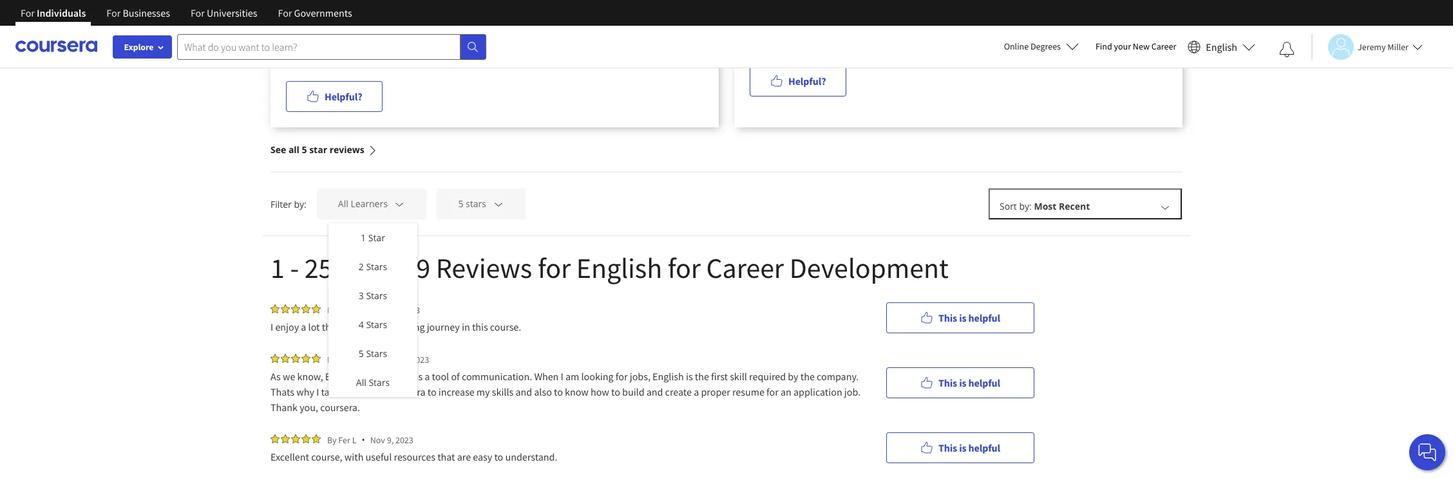 Task type: locate. For each thing, give the bounding box(es) containing it.
1 horizontal spatial coursera
[[387, 386, 426, 399]]

myself
[[317, 41, 345, 54], [831, 41, 859, 54]]

stars right 3
[[366, 290, 387, 302]]

being
[[366, 41, 390, 54]]

in left this
[[462, 321, 470, 334]]

all down t
[[356, 377, 366, 389]]

2 vertical spatial helpful
[[969, 442, 1001, 454]]

nov for is
[[382, 354, 396, 366]]

to
[[1148, 26, 1157, 39], [413, 41, 422, 54], [428, 386, 437, 399], [554, 386, 563, 399], [611, 386, 620, 399], [494, 451, 503, 464]]

nov left 9,
[[370, 435, 385, 446]]

5 inside dropdown button
[[458, 198, 464, 210]]

2023 inside by fer l • nov 9, 2023
[[396, 435, 413, 446]]

is
[[1009, 26, 1016, 39], [976, 41, 983, 54], [959, 311, 967, 324], [359, 370, 366, 383], [686, 370, 693, 383], [959, 377, 967, 389], [959, 442, 967, 454]]

2 for from the left
[[107, 6, 121, 19]]

the left course
[[929, 41, 944, 54]]

in
[[462, 321, 470, 334], [377, 386, 385, 399]]

0 horizontal spatial myself
[[317, 41, 345, 54]]

by left fer
[[327, 435, 337, 446]]

love
[[291, 26, 309, 39]]

highly
[[595, 41, 622, 54]]

2 vertical spatial this is helpful
[[939, 442, 1001, 454]]

was
[[569, 26, 585, 39], [463, 41, 480, 54]]

online degrees button
[[994, 32, 1089, 61]]

career
[[358, 26, 387, 39], [1152, 41, 1177, 52], [706, 251, 784, 286]]

0 horizontal spatial know
[[565, 386, 589, 399]]

i did not know before that finding applying and interviewing is like a science thing that i have to study and educate myself for, i found that the course is very good and standardise the whole idea
[[750, 26, 1164, 54]]

1 vertical spatial an
[[781, 386, 792, 399]]

for left universities
[[191, 6, 205, 19]]

see
[[271, 144, 286, 156]]

2 vertical spatial 5
[[359, 348, 364, 360]]

1 vertical spatial helpful?
[[325, 90, 362, 103]]

stars inside menu item
[[366, 290, 387, 302]]

0 vertical spatial coursera
[[286, 57, 325, 70]]

stars for 3 stars
[[366, 290, 387, 302]]

1 vertical spatial coursera
[[387, 386, 426, 399]]

english button
[[1183, 26, 1261, 68]]

thats
[[271, 386, 294, 399]]

3 for from the left
[[191, 6, 205, 19]]

1 - 25 of 4,979 reviews for english for career development
[[271, 251, 949, 286]]

by left "nentih"
[[327, 354, 337, 366]]

by:
[[294, 198, 307, 210]]

this is helpful button for as we know, english is important as a tool of communication. when i am looking for jobs, english is the first skill required by the company. thats why i take courses in coursera to increase my skills and also to know how to build and create a proper resume for an application job. thank you, coursera.
[[886, 368, 1035, 398]]

know,
[[297, 370, 323, 383]]

filled star image
[[286, 10, 295, 19], [307, 10, 316, 19], [317, 10, 326, 19], [271, 305, 280, 314], [281, 305, 290, 314], [291, 305, 300, 314], [301, 305, 311, 314], [312, 305, 321, 314], [301, 354, 311, 363], [271, 435, 280, 444], [281, 435, 290, 444], [291, 435, 300, 444], [312, 435, 321, 444]]

all
[[289, 144, 300, 156]]

nov left 10,
[[382, 354, 396, 366]]

1 vertical spatial career
[[1152, 41, 1177, 52]]

0 horizontal spatial coursera
[[286, 57, 325, 70]]

0 vertical spatial helpful
[[969, 311, 1001, 324]]

myself inside i did not know before that finding applying and interviewing is like a science thing that i have to study and educate myself for, i found that the course is very good and standardise the whole idea
[[831, 41, 859, 54]]

helpful? for know
[[789, 75, 826, 88]]

myself left for,
[[831, 41, 859, 54]]

by left the ei at bottom left
[[327, 304, 337, 316]]

1 vertical spatial •
[[362, 434, 365, 446]]

5 right all
[[302, 144, 307, 156]]

2 by from the top
[[327, 354, 337, 366]]

chat with us image
[[1417, 443, 1438, 463]]

that up find
[[1101, 26, 1118, 39]]

was right it
[[569, 26, 585, 39]]

an down at
[[482, 41, 493, 54]]

• right t
[[373, 354, 376, 366]]

1 vertical spatial this is helpful
[[939, 377, 1001, 389]]

in down important
[[377, 386, 385, 399]]

by inside by fer l • nov 9, 2023
[[327, 435, 337, 446]]

i right why
[[316, 386, 319, 399]]

0 vertical spatial this
[[939, 311, 957, 324]]

as
[[271, 370, 281, 383]]

in inside as we know, english is important as a tool of communication. when i am looking for jobs, english is the first skill required by the company. thats why i take courses in coursera to increase my skills and also to know how to build and create a proper resume for an application job. thank you, coursera.
[[377, 386, 385, 399]]

jobs,
[[630, 370, 651, 383]]

1 this is helpful button from the top
[[886, 302, 1035, 333]]

0 vertical spatial career
[[358, 26, 387, 39]]

coursera
[[286, 57, 325, 70], [387, 386, 426, 399]]

for inside i love english for career development courses. at first, i thought it was time consuming,however, pacing myself and being able to re-enroll was an enjoyable experience. i highly recommend coursera
[[344, 26, 356, 39]]

2 horizontal spatial 5
[[458, 198, 464, 210]]

5 left t
[[359, 348, 364, 360]]

also
[[534, 386, 552, 399]]

find
[[1096, 41, 1112, 52]]

2023 right 11,
[[402, 304, 420, 316]]

1 vertical spatial by
[[327, 354, 337, 366]]

4 for from the left
[[278, 6, 292, 19]]

2023 right 9,
[[396, 435, 413, 446]]

science
[[1042, 26, 1074, 39]]

3 stars menu item
[[329, 282, 417, 311]]

and up course
[[935, 26, 951, 39]]

resources
[[394, 451, 435, 464]]

1 this from the top
[[939, 311, 957, 324]]

0 horizontal spatial development
[[389, 26, 447, 39]]

2 vertical spatial this is helpful button
[[886, 433, 1035, 464]]

miller
[[1388, 41, 1409, 53]]

1 vertical spatial know
[[565, 386, 589, 399]]

helpful for excellent course, with useful resources that are easy to understand.
[[969, 442, 1001, 454]]

0 horizontal spatial 1
[[271, 251, 285, 286]]

1 vertical spatial helpful
[[969, 377, 1001, 389]]

1 vertical spatial was
[[463, 41, 480, 54]]

0 vertical spatial all
[[338, 198, 348, 210]]

0 horizontal spatial 5
[[302, 144, 307, 156]]

3 stars
[[359, 290, 387, 302]]

1 vertical spatial of
[[451, 370, 460, 383]]

1 horizontal spatial 5
[[359, 348, 364, 360]]

• right l
[[362, 434, 365, 446]]

to left re-
[[413, 41, 422, 54]]

this is helpful for i enjoy a lot throughout the learning journey in this course.
[[939, 311, 1001, 324]]

0 horizontal spatial an
[[482, 41, 493, 54]]

1 helpful from the top
[[969, 311, 1001, 324]]

menu
[[329, 224, 417, 397]]

universities
[[207, 6, 257, 19]]

2023 inside by nentih t • nov 10, 2023
[[411, 354, 429, 366]]

0 vertical spatial of
[[338, 251, 362, 286]]

1 horizontal spatial know
[[787, 26, 811, 39]]

helpful? down educate
[[789, 75, 826, 88]]

3 by from the top
[[327, 435, 337, 446]]

for for businesses
[[107, 6, 121, 19]]

this for excellent course, with useful resources that are easy to understand.
[[939, 442, 957, 454]]

star
[[309, 144, 327, 156]]

helpful? up reviews
[[325, 90, 362, 103]]

how
[[591, 386, 609, 399]]

5 for 5 stars
[[458, 198, 464, 210]]

1 horizontal spatial myself
[[831, 41, 859, 54]]

all inside button
[[338, 198, 348, 210]]

1 vertical spatial 1
[[271, 251, 285, 286]]

1 horizontal spatial helpful?
[[789, 75, 826, 88]]

1 horizontal spatial •
[[373, 354, 376, 366]]

0 horizontal spatial career
[[358, 26, 387, 39]]

the left whole
[[1101, 41, 1115, 54]]

all stars menu item
[[329, 368, 417, 397]]

a right like
[[1035, 26, 1040, 39]]

chevron down image inside all learners button
[[394, 199, 406, 210]]

coursera down pacing
[[286, 57, 325, 70]]

re-
[[424, 41, 436, 54]]

an inside i love english for career development courses. at first, i thought it was time consuming,however, pacing myself and being able to re-enroll was an enjoyable experience. i highly recommend coursera
[[482, 41, 493, 54]]

0 vertical spatial development
[[389, 26, 447, 39]]

all left learners
[[338, 198, 348, 210]]

required
[[749, 370, 786, 383]]

0 vertical spatial in
[[462, 321, 470, 334]]

1 horizontal spatial in
[[462, 321, 470, 334]]

to down tool
[[428, 386, 437, 399]]

for businesses
[[107, 6, 170, 19]]

chevron down image inside 5 stars dropdown button
[[493, 199, 504, 210]]

stars right 2
[[366, 261, 387, 273]]

4 stars menu item
[[329, 311, 417, 340]]

stars for 5 stars
[[366, 348, 387, 360]]

5
[[302, 144, 307, 156], [458, 198, 464, 210], [359, 348, 364, 360]]

0 vertical spatial an
[[482, 41, 493, 54]]

0 horizontal spatial helpful? button
[[286, 81, 383, 112]]

1 horizontal spatial helpful? button
[[750, 66, 847, 97]]

2 vertical spatial nov
[[370, 435, 385, 446]]

0 vertical spatial this is helpful button
[[886, 302, 1035, 333]]

coursera inside as we know, english is important as a tool of communication. when i am looking for jobs, english is the first skill required by the company. thats why i take courses in coursera to increase my skills and also to know how to build and create a proper resume for an application job. thank you, coursera.
[[387, 386, 426, 399]]

0 vertical spatial •
[[373, 354, 376, 366]]

0 horizontal spatial •
[[362, 434, 365, 446]]

0 horizontal spatial of
[[338, 251, 362, 286]]

know down am
[[565, 386, 589, 399]]

4,979
[[367, 251, 430, 286]]

educate
[[794, 41, 829, 54]]

applying
[[895, 26, 932, 39]]

1 vertical spatial this
[[939, 377, 957, 389]]

2023 right 10,
[[411, 354, 429, 366]]

of up 3
[[338, 251, 362, 286]]

3 helpful from the top
[[969, 442, 1001, 454]]

for for universities
[[191, 6, 205, 19]]

as
[[413, 370, 423, 383]]

and left being
[[347, 41, 364, 54]]

coursera down as
[[387, 386, 426, 399]]

why
[[297, 386, 314, 399]]

of right tool
[[451, 370, 460, 383]]

filled star image
[[296, 10, 305, 19], [327, 10, 336, 19], [271, 354, 280, 363], [281, 354, 290, 363], [291, 354, 300, 363], [312, 354, 321, 363], [301, 435, 311, 444]]

reviews
[[436, 251, 532, 286]]

•
[[373, 354, 376, 366], [362, 434, 365, 446]]

stars for all stars
[[369, 377, 390, 389]]

i right for,
[[877, 41, 880, 54]]

nov inside by nentih t • nov 10, 2023
[[382, 354, 396, 366]]

2 horizontal spatial career
[[1152, 41, 1177, 52]]

stars
[[366, 261, 387, 273], [366, 290, 387, 302], [366, 319, 387, 331], [366, 348, 387, 360], [369, 377, 390, 389]]

all for all stars
[[356, 377, 366, 389]]

to inside i love english for career development courses. at first, i thought it was time consuming,however, pacing myself and being able to re-enroll was an enjoyable experience. i highly recommend coursera
[[413, 41, 422, 54]]

helpful? button down what do you want to learn? text field
[[286, 81, 383, 112]]

chevron down image
[[394, 199, 406, 210], [493, 199, 504, 210], [1160, 202, 1171, 213]]

able
[[392, 41, 411, 54]]

2 this from the top
[[939, 377, 957, 389]]

stars down by nentih t • nov 10, 2023
[[369, 377, 390, 389]]

nov left 11,
[[372, 304, 387, 316]]

• for useful
[[362, 434, 365, 446]]

for left businesses
[[107, 6, 121, 19]]

None search field
[[177, 34, 486, 60]]

2023
[[402, 304, 420, 316], [411, 354, 429, 366], [396, 435, 413, 446]]

1 left -
[[271, 251, 285, 286]]

2 vertical spatial career
[[706, 251, 784, 286]]

helpful
[[969, 311, 1001, 324], [969, 377, 1001, 389], [969, 442, 1001, 454]]

for up love
[[278, 6, 292, 19]]

2 stars menu item
[[329, 253, 417, 282]]

to right also
[[554, 386, 563, 399]]

jeremy
[[1358, 41, 1386, 53]]

1 vertical spatial 5
[[458, 198, 464, 210]]

for left individuals
[[21, 6, 35, 19]]

1 horizontal spatial an
[[781, 386, 792, 399]]

are
[[457, 451, 471, 464]]

an inside as we know, english is important as a tool of communication. when i am looking for jobs, english is the first skill required by the company. thats why i take courses in coursera to increase my skills and also to know how to build and create a proper resume for an application job. thank you, coursera.
[[781, 386, 792, 399]]

1 vertical spatial this is helpful button
[[886, 368, 1035, 398]]

this for i enjoy a lot throughout the learning journey in this course.
[[939, 311, 957, 324]]

0 horizontal spatial helpful?
[[325, 90, 362, 103]]

for
[[21, 6, 35, 19], [107, 6, 121, 19], [191, 6, 205, 19], [278, 6, 292, 19]]

1 left star at the left of the page
[[361, 232, 366, 244]]

for for governments
[[278, 6, 292, 19]]

a right create
[[694, 386, 699, 399]]

2 this is helpful button from the top
[[886, 368, 1035, 398]]

with
[[345, 451, 364, 464]]

was down courses.
[[463, 41, 480, 54]]

1 horizontal spatial chevron down image
[[493, 199, 504, 210]]

all inside menu item
[[356, 377, 366, 389]]

interviewing
[[953, 26, 1007, 39]]

helpful?
[[789, 75, 826, 88], [325, 90, 362, 103]]

understand.
[[505, 451, 558, 464]]

coursera.
[[320, 401, 360, 414]]

1 for from the left
[[21, 6, 35, 19]]

t
[[354, 304, 359, 316]]

i left am
[[561, 370, 564, 383]]

1 myself from the left
[[317, 41, 345, 54]]

before
[[813, 26, 841, 39]]

by inside by nentih t • nov 10, 2023
[[327, 354, 337, 366]]

know up educate
[[787, 26, 811, 39]]

to up the idea
[[1148, 26, 1157, 39]]

found
[[882, 41, 908, 54]]

that
[[843, 26, 861, 39], [1101, 26, 1118, 39], [910, 41, 927, 54], [438, 451, 455, 464]]

0 vertical spatial know
[[787, 26, 811, 39]]

this is helpful button
[[886, 302, 1035, 333], [886, 368, 1035, 398], [886, 433, 1035, 464]]

3 this is helpful button from the top
[[886, 433, 1035, 464]]

0 vertical spatial 1
[[361, 232, 366, 244]]

helpful? button down educate
[[750, 66, 847, 97]]

first
[[711, 370, 728, 383]]

5 inside button
[[302, 144, 307, 156]]

0 vertical spatial this is helpful
[[939, 311, 1001, 324]]

nov 11, 2023
[[372, 304, 420, 316]]

0 horizontal spatial all
[[338, 198, 348, 210]]

stars up important
[[366, 348, 387, 360]]

an down by
[[781, 386, 792, 399]]

1 vertical spatial nov
[[382, 354, 396, 366]]

journey
[[427, 321, 460, 334]]

know
[[787, 26, 811, 39], [565, 386, 589, 399]]

this for as we know, english is important as a tool of communication. when i am looking for jobs, english is the first skill required by the company. thats why i take courses in coursera to increase my skills and also to know how to build and create a proper resume for an application job. thank you, coursera.
[[939, 377, 957, 389]]

2 myself from the left
[[831, 41, 859, 54]]

0 vertical spatial 5
[[302, 144, 307, 156]]

2 vertical spatial this
[[939, 442, 957, 454]]

2 this is helpful from the top
[[939, 377, 1001, 389]]

and
[[935, 26, 951, 39], [347, 41, 364, 54], [776, 41, 792, 54], [1030, 41, 1047, 54], [516, 386, 532, 399], [647, 386, 663, 399]]

1 this is helpful from the top
[[939, 311, 1001, 324]]

nov
[[372, 304, 387, 316], [382, 354, 396, 366], [370, 435, 385, 446]]

and down not
[[776, 41, 792, 54]]

myself right pacing
[[317, 41, 345, 54]]

this
[[939, 311, 957, 324], [939, 377, 957, 389], [939, 442, 957, 454]]

0 horizontal spatial chevron down image
[[394, 199, 406, 210]]

5 inside menu item
[[359, 348, 364, 360]]

nov inside by fer l • nov 9, 2023
[[370, 435, 385, 446]]

see all 5 star reviews button
[[271, 128, 377, 172]]

helpful? button
[[750, 66, 847, 97], [286, 81, 383, 112]]

1 vertical spatial 2023
[[411, 354, 429, 366]]

What do you want to learn? text field
[[177, 34, 461, 60]]

1 horizontal spatial development
[[790, 251, 949, 286]]

1 horizontal spatial 1
[[361, 232, 366, 244]]

1 inside menu item
[[361, 232, 366, 244]]

development inside i love english for career development courses. at first, i thought it was time consuming,however, pacing myself and being able to re-enroll was an enjoyable experience. i highly recommend coursera
[[389, 26, 447, 39]]

chevron down image for stars
[[493, 199, 504, 210]]

0 vertical spatial helpful?
[[789, 75, 826, 88]]

5 stars
[[359, 348, 387, 360]]

0 horizontal spatial in
[[377, 386, 385, 399]]

i left did
[[750, 26, 753, 39]]

0 vertical spatial was
[[569, 26, 585, 39]]

2 vertical spatial by
[[327, 435, 337, 446]]

a inside i did not know before that finding applying and interviewing is like a science thing that i have to study and educate myself for, i found that the course is very good and standardise the whole idea
[[1035, 26, 1040, 39]]

1 horizontal spatial of
[[451, 370, 460, 383]]

5 left the stars
[[458, 198, 464, 210]]

my
[[477, 386, 490, 399]]

3 this is helpful from the top
[[939, 442, 1001, 454]]

1 vertical spatial all
[[356, 377, 366, 389]]

jeremy miller button
[[1312, 34, 1423, 60]]

1 horizontal spatial all
[[356, 377, 366, 389]]

0 vertical spatial by
[[327, 304, 337, 316]]

for for individuals
[[21, 6, 35, 19]]

2 helpful from the top
[[969, 377, 1001, 389]]

1 star menu item
[[329, 224, 417, 253]]

stars right 4
[[366, 319, 387, 331]]

2 vertical spatial 2023
[[396, 435, 413, 446]]

skill
[[730, 370, 747, 383]]

1 vertical spatial in
[[377, 386, 385, 399]]

looking
[[581, 370, 614, 383]]

3 this from the top
[[939, 442, 957, 454]]



Task type: vqa. For each thing, say whether or not it's contained in the screenshot.
first WHAT from right
no



Task type: describe. For each thing, give the bounding box(es) containing it.
find your new career link
[[1089, 39, 1183, 55]]

and inside i love english for career development courses. at first, i thought it was time consuming,however, pacing myself and being able to re-enroll was an enjoyable experience. i highly recommend coursera
[[347, 41, 364, 54]]

banner navigation
[[10, 0, 362, 35]]

all learners button
[[317, 189, 427, 220]]

good
[[1006, 41, 1028, 54]]

and left also
[[516, 386, 532, 399]]

courses.
[[449, 26, 485, 39]]

all for all learners
[[338, 198, 348, 210]]

coursera image
[[15, 36, 97, 57]]

time
[[587, 26, 607, 39]]

9,
[[387, 435, 394, 446]]

for universities
[[191, 6, 257, 19]]

by for with
[[327, 435, 337, 446]]

5 stars
[[458, 198, 486, 210]]

this is helpful button for excellent course, with useful resources that are easy to understand.
[[886, 433, 1035, 464]]

chevron down image for learners
[[394, 199, 406, 210]]

it
[[560, 26, 566, 39]]

study
[[750, 41, 774, 54]]

nov for resources
[[370, 435, 385, 446]]

helpful? button for know
[[750, 66, 847, 97]]

for governments
[[278, 6, 352, 19]]

-
[[290, 251, 299, 286]]

the right by
[[801, 370, 815, 383]]

enroll
[[436, 41, 461, 54]]

helpful for as we know, english is important as a tool of communication. when i am looking for jobs, english is the first skill required by the company. thats why i take courses in coursera to increase my skills and also to know how to build and create a proper resume for an application job. thank you, coursera.
[[969, 377, 1001, 389]]

this is helpful for excellent course, with useful resources that are easy to understand.
[[939, 442, 1001, 454]]

a right as
[[425, 370, 430, 383]]

course.
[[490, 321, 521, 334]]

5 stars menu item
[[329, 340, 417, 368]]

ei
[[338, 304, 345, 316]]

experience.
[[539, 41, 588, 54]]

explore button
[[113, 35, 172, 59]]

1 for 1 - 25 of 4,979 reviews for english for career development
[[271, 251, 285, 286]]

find your new career
[[1096, 41, 1177, 52]]

e
[[347, 304, 352, 316]]

for,
[[861, 41, 875, 54]]

know inside as we know, english is important as a tool of communication. when i am looking for jobs, english is the first skill required by the company. thats why i take courses in coursera to increase my skills and also to know how to build and create a proper resume for an application job. thank you, coursera.
[[565, 386, 589, 399]]

that left are
[[438, 451, 455, 464]]

2023 for important
[[411, 354, 429, 366]]

to right easy
[[494, 451, 503, 464]]

see all 5 star reviews
[[271, 144, 364, 156]]

enjoyable
[[495, 41, 537, 54]]

to right how
[[611, 386, 620, 399]]

throughout
[[322, 321, 371, 334]]

coursera inside i love english for career development courses. at first, i thought it was time consuming,however, pacing myself and being able to re-enroll was an enjoyable experience. i highly recommend coursera
[[286, 57, 325, 70]]

filter
[[271, 198, 292, 210]]

pacing
[[286, 41, 315, 54]]

i down time
[[590, 41, 593, 54]]

job.
[[844, 386, 861, 399]]

4 stars
[[359, 319, 387, 331]]

1 horizontal spatial was
[[569, 26, 585, 39]]

i enjoy a lot throughout the learning journey in this course.
[[271, 321, 521, 334]]

communication.
[[462, 370, 532, 383]]

the right 4
[[373, 321, 387, 334]]

by ei e t
[[327, 304, 359, 316]]

5 stars button
[[437, 189, 525, 220]]

first,
[[498, 26, 517, 39]]

1 for 1 star
[[361, 232, 366, 244]]

skills
[[492, 386, 514, 399]]

1 horizontal spatial career
[[706, 251, 784, 286]]

helpful for i enjoy a lot throughout the learning journey in this course.
[[969, 311, 1001, 324]]

easy
[[473, 451, 492, 464]]

thing
[[1076, 26, 1099, 39]]

to inside i did not know before that finding applying and interviewing is like a science thing that i have to study and educate myself for, i found that the course is very good and standardise the whole idea
[[1148, 26, 1157, 39]]

new
[[1133, 41, 1150, 52]]

proper
[[701, 386, 730, 399]]

fer
[[338, 435, 350, 446]]

excellent
[[271, 451, 309, 464]]

am
[[566, 370, 579, 383]]

0 vertical spatial 2023
[[402, 304, 420, 316]]

of inside as we know, english is important as a tool of communication. when i am looking for jobs, english is the first skill required by the company. thats why i take courses in coursera to increase my skills and also to know how to build and create a proper resume for an application job. thank you, coursera.
[[451, 370, 460, 383]]

whole
[[1117, 41, 1144, 54]]

and down like
[[1030, 41, 1047, 54]]

tool
[[432, 370, 449, 383]]

1 by from the top
[[327, 304, 337, 316]]

like
[[1018, 26, 1033, 39]]

this
[[472, 321, 488, 334]]

helpful? button for for
[[286, 81, 383, 112]]

application
[[794, 386, 842, 399]]

by
[[788, 370, 799, 383]]

i right first,
[[519, 26, 522, 39]]

as we know, english is important as a tool of communication. when i am looking for jobs, english is the first skill required by the company. thats why i take courses in coursera to increase my skills and also to know how to build and create a proper resume for an application job. thank you, coursera.
[[271, 370, 863, 414]]

i left enjoy
[[271, 321, 273, 334]]

5 for 5 stars
[[359, 348, 364, 360]]

resume
[[732, 386, 765, 399]]

helpful? for for
[[325, 90, 362, 103]]

stars for 2 stars
[[366, 261, 387, 273]]

nentih
[[338, 354, 363, 366]]

1 vertical spatial development
[[790, 251, 949, 286]]

show notifications image
[[1279, 42, 1295, 57]]

idea
[[1146, 41, 1164, 54]]

governments
[[294, 6, 352, 19]]

l
[[352, 435, 357, 446]]

11,
[[389, 304, 400, 316]]

0 horizontal spatial was
[[463, 41, 480, 54]]

star
[[368, 232, 385, 244]]

3
[[359, 290, 364, 302]]

learners
[[351, 198, 388, 210]]

that right before
[[843, 26, 861, 39]]

english inside button
[[1206, 40, 1238, 53]]

all learners
[[338, 198, 388, 210]]

this is helpful for as we know, english is important as a tool of communication. when i am looking for jobs, english is the first skill required by the company. thats why i take courses in coursera to increase my skills and also to know how to build and create a proper resume for an application job. thank you, coursera.
[[939, 377, 1001, 389]]

very
[[985, 41, 1004, 54]]

this is helpful button for i enjoy a lot throughout the learning journey in this course.
[[886, 302, 1035, 333]]

i left have
[[1121, 26, 1123, 39]]

finding
[[863, 26, 893, 39]]

course,
[[311, 451, 342, 464]]

your
[[1114, 41, 1131, 52]]

know inside i did not know before that finding applying and interviewing is like a science thing that i have to study and educate myself for, i found that the course is very good and standardise the whole idea
[[787, 26, 811, 39]]

explore
[[124, 41, 154, 53]]

at
[[487, 26, 496, 39]]

and down jobs,
[[647, 386, 663, 399]]

degrees
[[1031, 41, 1061, 52]]

consuming,however,
[[609, 26, 698, 39]]

by for know,
[[327, 354, 337, 366]]

that down applying
[[910, 41, 927, 54]]

career inside i love english for career development courses. at first, i thought it was time consuming,however, pacing myself and being able to re-enroll was an enjoyable experience. i highly recommend coursera
[[358, 26, 387, 39]]

stars
[[466, 198, 486, 210]]

we
[[283, 370, 295, 383]]

for individuals
[[21, 6, 86, 19]]

stars for 4 stars
[[366, 319, 387, 331]]

lot
[[308, 321, 320, 334]]

the left first
[[695, 370, 709, 383]]

2023 for that
[[396, 435, 413, 446]]

2 horizontal spatial chevron down image
[[1160, 202, 1171, 213]]

2
[[359, 261, 364, 273]]

i left love
[[286, 26, 289, 39]]

have
[[1125, 26, 1146, 39]]

a left lot
[[301, 321, 306, 334]]

2 stars
[[359, 261, 387, 273]]

excellent course, with useful resources that are easy to understand.
[[271, 451, 560, 464]]

english inside i love english for career development courses. at first, i thought it was time consuming,however, pacing myself and being able to re-enroll was an enjoyable experience. i highly recommend coursera
[[311, 26, 342, 39]]

company.
[[817, 370, 859, 383]]

t
[[365, 354, 368, 366]]

myself inside i love english for career development courses. at first, i thought it was time consuming,however, pacing myself and being able to re-enroll was an enjoyable experience. i highly recommend coursera
[[317, 41, 345, 54]]

• for english
[[373, 354, 376, 366]]

menu containing 1 star
[[329, 224, 417, 397]]

10,
[[398, 354, 409, 366]]

recommend
[[624, 41, 676, 54]]

course
[[946, 41, 974, 54]]

build
[[622, 386, 645, 399]]

0 vertical spatial nov
[[372, 304, 387, 316]]



